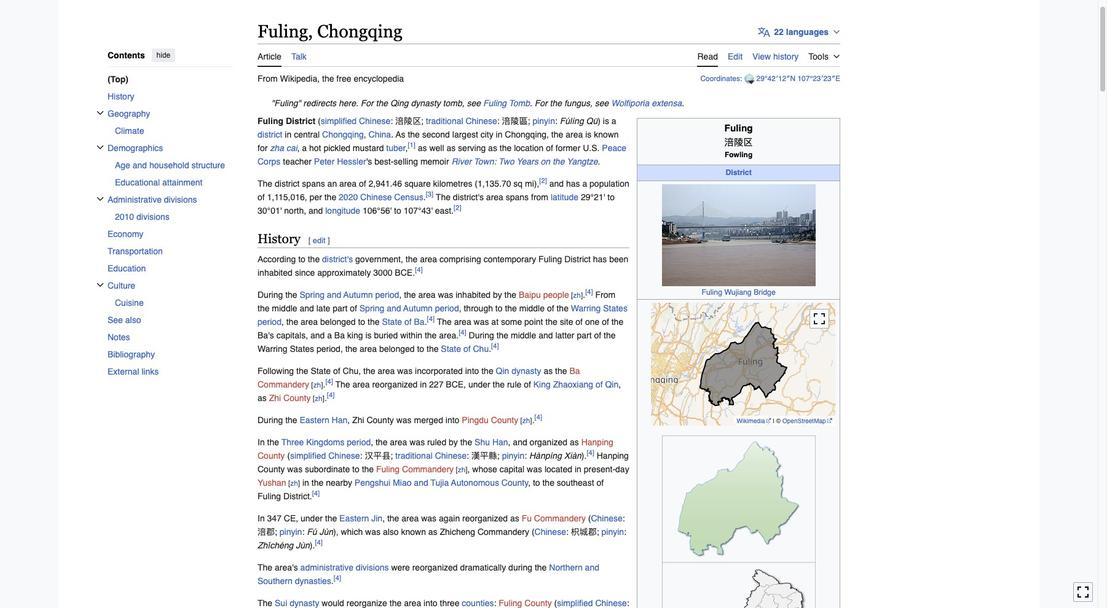 Task type: locate. For each thing, give the bounding box(es) containing it.
part
[[333, 304, 348, 314], [577, 331, 592, 341]]

to up at
[[495, 304, 503, 314]]

known
[[594, 129, 619, 139], [401, 528, 426, 538]]

three
[[281, 438, 304, 448]]

1 horizontal spatial known
[[594, 129, 619, 139]]

, to the southeast of fuling district.
[[258, 479, 604, 502]]

is right )
[[603, 116, 609, 126]]

simplified chinese link down kingdoms
[[290, 452, 360, 461]]

period inside during the spring and autumn period , the area was inhabited by the baipu people [ zh ] . [4]
[[375, 290, 399, 300]]

area inside the area was at some point the site of one of the ba's capitals, and a ba king is buried within the area.
[[454, 317, 471, 327]]

. inside the 2020 chinese census . [3] the district's area spans from latitude
[[424, 192, 426, 202]]

was down hànpíng
[[527, 465, 542, 475]]

zhi down following
[[269, 394, 281, 404]]

2 horizontal spatial ba
[[570, 367, 580, 377]]

eastern jin link
[[339, 514, 382, 524]]

during inside during the eastern han , zhi county was merged into pingdu county [ zh ] . [4]
[[258, 416, 283, 426]]

eastern up kingdoms
[[300, 416, 329, 426]]

2 horizontal spatial is
[[603, 116, 609, 126]]

[4] up state of chu link
[[459, 329, 466, 337]]

3 x small image from the top
[[97, 281, 104, 289]]

1 vertical spatial dynasty
[[512, 367, 541, 377]]

tomb,
[[443, 98, 465, 108]]

pinyin up "chongqing,"
[[533, 116, 555, 126]]

1 horizontal spatial spring
[[360, 304, 384, 314]]

of inside during the middle and latter part of the warring states period, the area belonged to the
[[594, 331, 601, 341]]

organized
[[530, 438, 568, 448]]

1 horizontal spatial eastern
[[339, 514, 369, 524]]

[2]
[[539, 176, 547, 185], [454, 203, 461, 212]]

the down chu, at the bottom left of page
[[335, 380, 350, 390]]

divisions for administrative divisions
[[164, 195, 197, 204]]

by inside during the spring and autumn period , the area was inhabited by the baipu people [ zh ] . [4]
[[493, 290, 502, 300]]

tujia
[[431, 479, 449, 488]]

: left fú
[[302, 528, 304, 538]]

0 vertical spatial reorganized
[[372, 380, 418, 390]]

: left hànpíng
[[525, 452, 527, 461]]

and right northern
[[585, 563, 599, 573]]

divisions
[[164, 195, 197, 204], [137, 212, 170, 222], [356, 563, 389, 573]]

from for from the middle and late part of
[[595, 290, 616, 300]]

during down according
[[258, 290, 283, 300]]

1 horizontal spatial also
[[383, 528, 399, 538]]

xiàn
[[564, 452, 582, 461]]

as
[[418, 143, 427, 153], [447, 143, 456, 153], [488, 143, 497, 153], [544, 367, 553, 377], [258, 394, 267, 404], [570, 438, 579, 448], [510, 514, 519, 524], [428, 528, 437, 538]]

0 vertical spatial hanping
[[581, 438, 613, 448]]

external links
[[108, 367, 159, 376]]

[2] inside longitude 106°56' to 107°43' east. [2]
[[454, 203, 461, 212]]

[4] up during the spring and autumn period , the area was inhabited by the baipu people [ zh ] . [4] at top
[[415, 266, 423, 275]]

middle up point
[[519, 304, 545, 314]]

known down )
[[594, 129, 619, 139]]

inhabited inside during the spring and autumn period , the area was inhabited by the baipu people [ zh ] . [4]
[[456, 290, 491, 300]]

of inside , to the southeast of fuling district.
[[597, 479, 604, 488]]

wujiang
[[724, 289, 752, 297]]

former
[[556, 143, 581, 153]]

river
[[452, 156, 472, 166]]

belonged down the late on the left of the page
[[320, 317, 356, 327]]

1 horizontal spatial zhi
[[352, 416, 364, 426]]

spring and autumn period link up state of ba link
[[360, 304, 459, 314]]

language progressive image
[[758, 26, 771, 38]]

[4] link
[[415, 266, 423, 275], [585, 288, 593, 297], [427, 315, 435, 324], [459, 329, 466, 337], [491, 342, 499, 351], [325, 378, 333, 387], [327, 391, 335, 400], [535, 414, 542, 422], [587, 449, 594, 458], [312, 490, 320, 498], [315, 539, 323, 548], [334, 575, 341, 583]]

teacher peter hessler 's best-selling memoir river town: two years on the yangtze .
[[281, 156, 600, 166]]

han right the shu at bottom
[[492, 438, 508, 448]]

1 vertical spatial han
[[492, 438, 508, 448]]

central
[[294, 129, 320, 139]]

chongqing up free
[[317, 22, 402, 41]]

state inside , the area belonged to the state of ba . [4]
[[382, 317, 402, 327]]

was left at
[[474, 317, 489, 327]]

1 horizontal spatial ba
[[414, 317, 425, 327]]

eastern inside during the eastern han , zhi county was merged into pingdu county [ zh ] . [4]
[[300, 416, 329, 426]]

1 vertical spatial district's
[[322, 255, 353, 265]]

district inside government, the area comprising contemporary fuling district has been inhabited since approximately 3000 bce.
[[564, 255, 591, 265]]

] up organized on the bottom of page
[[530, 417, 532, 426]]

1 horizontal spatial into
[[465, 367, 479, 377]]

spring inside during the spring and autumn period , the area was inhabited by the baipu people [ zh ] . [4]
[[300, 290, 325, 300]]

middle inside from the middle and late part of
[[272, 304, 297, 314]]

fuling wujiang bridge
[[702, 289, 776, 297]]

hànpíng
[[529, 452, 562, 461]]

states inside warring states period
[[603, 304, 628, 314]]

. inside . [4]
[[331, 577, 334, 587]]

qin up rule at the bottom of page
[[496, 367, 509, 377]]

2 x small image from the top
[[97, 143, 104, 151]]

1 horizontal spatial is
[[585, 129, 592, 139]]

to inside , the area belonged to the state of ba . [4]
[[358, 317, 365, 327]]

chongqing up pickled
[[322, 129, 364, 139]]

1 vertical spatial from
[[595, 290, 616, 300]]

zh link
[[573, 292, 581, 300], [313, 381, 321, 390], [315, 395, 323, 404], [522, 417, 530, 426], [458, 466, 466, 475], [290, 480, 298, 488]]

0 vertical spatial han
[[332, 416, 348, 426]]

fuling inside fuling commandery [ zh ] , whose capital was located in present-day yushan [ zh ] in the nearby pengshui miao and tujia autonomous county
[[376, 465, 400, 475]]

1 vertical spatial also
[[383, 528, 399, 538]]

©
[[776, 417, 781, 425]]

0 vertical spatial belonged
[[320, 317, 356, 327]]

1 vertical spatial [2]
[[454, 203, 461, 212]]

0 vertical spatial [2] link
[[539, 176, 547, 185]]

1 vertical spatial qin
[[605, 380, 619, 390]]

notes link
[[108, 329, 233, 346]]

for right here.
[[361, 98, 374, 108]]

the inside [ zh ] . [4] the area reorganized in 227 bce, under the rule of king zhaoxiang of qin
[[493, 380, 505, 390]]

during inside during the spring and autumn period , the area was inhabited by the baipu people [ zh ] . [4]
[[258, 290, 283, 300]]

0 horizontal spatial belonged
[[320, 317, 356, 327]]

in inside in 347 ce, under the eastern jin , the area was again reorganized as fu commandery ( chinese : 涪郡 ; pinyin : fú jùn ), which was also known as zhicheng commandery ( chinese : 枳城郡 ; pinyin : zhǐchéng jùn ). [4]
[[258, 514, 265, 524]]

following the state of chu, the area was incorporated into the qin dynasty as the
[[258, 367, 570, 377]]

county up yushan link
[[258, 465, 285, 475]]

the down chu
[[482, 367, 493, 377]]

the inside during the eastern han , zhi county was merged into pingdu county [ zh ] . [4]
[[285, 416, 297, 426]]

fullscreen image
[[813, 310, 825, 328]]

into for incorporated
[[465, 367, 479, 377]]

[4] inside [ zh ] . [4] the area reorganized in 227 bce, under the rule of king zhaoxiang of qin
[[325, 378, 333, 387]]

as inside , as
[[258, 394, 267, 404]]

area inside the district spans an area of 2,941.46 square kilometres (1,135.70 sq mi), [2]
[[339, 179, 357, 188]]

divisions inside 2010 divisions link
[[137, 212, 170, 222]]

autumn up , the area belonged to the state of ba . [4]
[[343, 290, 373, 300]]

and down point
[[539, 331, 553, 341]]

according to the district's
[[258, 255, 353, 265]]

the inside government, the area comprising contemporary fuling district has been inhabited since approximately 3000 bce.
[[406, 255, 418, 265]]

is inside fuling district ( simplified chinese : 涪陵区 ; traditional chinese : 涪陵區 ; pinyin : fúlíng qū ) is a district in central chongqing , china
[[603, 116, 609, 126]]

fuling down 汉平县
[[376, 465, 400, 475]]

simplified inside ( simplified chinese : 汉平县 ; traditional chinese : 漢平縣 ; pinyin : hànpíng xiàn ). [4]
[[290, 452, 326, 461]]

1 horizontal spatial [2] link
[[539, 176, 547, 185]]

[4] inside during the spring and autumn period , the area was inhabited by the baipu people [ zh ] . [4]
[[585, 288, 593, 297]]

under up fú
[[301, 514, 323, 524]]

district's inside the 2020 chinese census . [3] the district's area spans from latitude
[[453, 192, 484, 202]]

is for the
[[365, 331, 372, 341]]

a up period,
[[327, 331, 332, 341]]

( inside ( simplified chinese : 汉平县 ; traditional chinese : 漢平縣 ; pinyin : hànpíng xiàn ). [4]
[[287, 452, 290, 461]]

the up ba's
[[258, 304, 270, 314]]

view history link
[[753, 44, 799, 66]]

the right "jin"
[[387, 514, 399, 524]]

, down hànpíng
[[529, 479, 531, 488]]

of inside , the area belonged to the state of ba . [4]
[[405, 317, 412, 327]]

1 vertical spatial ).
[[310, 541, 315, 551]]

. inside during the spring and autumn period , the area was inhabited by the baipu people [ zh ] . [4]
[[583, 290, 585, 300]]

jùn
[[319, 528, 333, 538], [296, 541, 310, 551]]

1 vertical spatial during
[[469, 331, 494, 341]]

to inside , to the southeast of fuling district.
[[533, 479, 540, 488]]

1 in from the top
[[258, 438, 265, 448]]

the up southern
[[258, 563, 272, 573]]

fuling, chongqing main content
[[253, 20, 1008, 609]]

chinese inside the 2020 chinese census . [3] the district's area spans from latitude
[[360, 192, 392, 202]]

0 vertical spatial district
[[258, 129, 282, 139]]

the up since
[[308, 255, 320, 265]]

edit
[[728, 51, 743, 61]]

age and household structure link
[[115, 156, 233, 174]]

347
[[267, 514, 282, 524]]

period up the area was at some point the site of one of the ba's capitals, and a ba king is buried within the area.
[[435, 304, 459, 314]]

part inside from the middle and late part of
[[333, 304, 348, 314]]

1 vertical spatial known
[[401, 528, 426, 538]]

capital
[[500, 465, 525, 475]]

and up state of ba link
[[387, 304, 401, 314]]

1 vertical spatial eastern
[[339, 514, 369, 524]]

simplified chinese link up chongqing link
[[321, 116, 391, 126]]

qin right zhaoxiang on the bottom of page
[[605, 380, 619, 390]]

district inside fuling district ( simplified chinese : 涪陵区 ; traditional chinese : 涪陵區 ; pinyin : fúlíng qū ) is a district in central chongqing , china
[[258, 129, 282, 139]]

0 vertical spatial under
[[468, 380, 490, 390]]

0 vertical spatial autumn
[[343, 290, 373, 300]]

fuling commandery link
[[376, 465, 454, 475]]

period inside warring states period
[[258, 317, 282, 327]]

1 horizontal spatial has
[[593, 255, 607, 265]]

the left baipu
[[505, 290, 516, 300]]

reorganized right were on the left bottom of page
[[412, 563, 458, 573]]

汉平县
[[365, 450, 391, 463]]

into for merged
[[446, 416, 460, 426]]

1 horizontal spatial chinese link
[[591, 514, 623, 524]]

1 vertical spatial into
[[446, 416, 460, 426]]

to inside hanping county was subordinate to the
[[352, 465, 360, 475]]

edit link
[[728, 44, 743, 66]]

x small image
[[97, 109, 104, 116], [97, 143, 104, 151], [97, 281, 104, 289]]

the up area.
[[437, 317, 452, 327]]

hanping for hanping county
[[581, 438, 613, 448]]

history inside fuling, chongqing element
[[258, 232, 301, 246]]

0 vertical spatial ).
[[582, 452, 587, 461]]

divisions for 2010 divisions
[[137, 212, 170, 222]]

and up the late on the left of the page
[[327, 290, 341, 300]]

commandery
[[258, 380, 309, 390], [402, 465, 454, 475], [534, 514, 586, 524], [478, 528, 529, 538]]

government, the area comprising contemporary fuling district has been inhabited since approximately 3000 bce.
[[258, 255, 629, 278]]

1 vertical spatial district
[[726, 168, 752, 177]]

2 horizontal spatial district
[[726, 168, 752, 177]]

1 horizontal spatial warring
[[571, 304, 601, 314]]

han inside during the eastern han , zhi county was merged into pingdu county [ zh ] . [4]
[[332, 416, 348, 426]]

peace corps
[[258, 143, 626, 166]]

[4] link right chu
[[491, 342, 499, 351]]

fullscreen image
[[1077, 587, 1089, 599]]

simplified up chongqing link
[[321, 116, 357, 126]]

1 vertical spatial belonged
[[379, 345, 415, 354]]

zh right people
[[573, 292, 581, 300]]

0 horizontal spatial history
[[108, 91, 134, 101]]

1 vertical spatial chinese link
[[535, 528, 566, 538]]

educational
[[115, 177, 160, 187]]

the left area.
[[425, 331, 437, 341]]

1 vertical spatial chongqing
[[322, 129, 364, 139]]

0 vertical spatial qin
[[496, 367, 509, 377]]

chongqing
[[317, 22, 402, 41], [322, 129, 364, 139]]

hide button
[[152, 48, 175, 62]]

2 in from the top
[[258, 514, 265, 524]]

1 vertical spatial part
[[577, 331, 592, 341]]

. inside during the eastern han , zhi county was merged into pingdu county [ zh ] . [4]
[[532, 416, 535, 426]]

0 vertical spatial x small image
[[97, 109, 104, 116]]

during for eastern
[[258, 416, 283, 426]]

1 horizontal spatial [2]
[[539, 176, 547, 185]]

106°56'
[[363, 206, 392, 216]]

to up since
[[298, 255, 305, 265]]

of down one
[[594, 331, 601, 341]]

1 vertical spatial traditional
[[395, 452, 433, 461]]

area inside the 2020 chinese census . [3] the district's area spans from latitude
[[486, 192, 503, 202]]

comprising
[[440, 255, 481, 265]]

traditional up second
[[426, 116, 463, 126]]

0 vertical spatial in
[[258, 438, 265, 448]]

1 vertical spatial inhabited
[[456, 290, 491, 300]]

of inside zha cai , a hot pickled mustard tuber , [1] as well as serving as the location of former u.s.
[[546, 143, 553, 153]]

part for latter
[[577, 331, 592, 341]]

0 horizontal spatial from
[[258, 74, 278, 83]]

1 horizontal spatial han
[[492, 438, 508, 448]]

fuling inside , to the southeast of fuling district.
[[258, 492, 281, 502]]

1 horizontal spatial inhabited
[[456, 290, 491, 300]]

[ inside [ zh ] . [4] the area reorganized in 227 bce, under the rule of king zhaoxiang of qin
[[311, 381, 313, 390]]

was left merged
[[396, 416, 412, 426]]

fuling commandery [ zh ] , whose capital was located in present-day yushan [ zh ] in the nearby pengshui miao and tujia autonomous county
[[258, 465, 629, 488]]

state up buried
[[382, 317, 402, 327]]

1 for from the left
[[361, 98, 374, 108]]

spring and autumn period link
[[300, 290, 399, 300], [360, 304, 459, 314]]

divisions inside administrative divisions link
[[164, 195, 197, 204]]

king zhaoxiang of qin link
[[533, 380, 619, 390]]

part inside during the middle and latter part of the warring states period, the area belonged to the
[[577, 331, 592, 341]]

2 vertical spatial reorganized
[[412, 563, 458, 573]]

traditional chinese link down ruled
[[395, 452, 467, 461]]

0 horizontal spatial zhi
[[269, 394, 281, 404]]

0 vertical spatial divisions
[[164, 195, 197, 204]]

0 horizontal spatial ).
[[310, 541, 315, 551]]

longitude 106°56' to 107°43' east. [2]
[[325, 203, 461, 216]]

0 horizontal spatial 涪陵区
[[395, 115, 421, 127]]

of up 30°01'
[[258, 192, 265, 202]]

spans inside the 2020 chinese census . [3] the district's area spans from latitude
[[506, 192, 529, 202]]

1 x small image from the top
[[97, 109, 104, 116]]

ba inside ba commandery
[[570, 367, 580, 377]]

area inside . as the second largest city in chongqing, the area is known for
[[566, 129, 583, 139]]

simplified chinese link
[[321, 116, 391, 126], [290, 452, 360, 461]]

[4] inside ( simplified chinese : 汉平县 ; traditional chinese : 漢平縣 ; pinyin : hànpíng xiàn ). [4]
[[587, 449, 594, 458]]

0 vertical spatial spans
[[302, 179, 325, 188]]

0 vertical spatial inhabited
[[258, 268, 293, 278]]

and up latitude link
[[549, 179, 564, 188]]

hanping for hanping county was subordinate to the
[[597, 452, 629, 461]]

1 horizontal spatial under
[[468, 380, 490, 390]]

chongqing,
[[505, 129, 549, 139]]

0 horizontal spatial is
[[365, 331, 372, 341]]

x small image for culture
[[97, 281, 104, 289]]

ce,
[[284, 514, 298, 524]]

1 vertical spatial reorganized
[[462, 514, 508, 524]]

during the middle and latter part of the warring states period, the area belonged to the
[[258, 331, 616, 354]]

1 vertical spatial zhi
[[352, 416, 364, 426]]

0 horizontal spatial by
[[449, 438, 458, 448]]

city
[[481, 129, 494, 139]]

the left the shu at bottom
[[460, 438, 472, 448]]

for
[[361, 98, 374, 108], [535, 98, 548, 108]]

whose
[[472, 465, 497, 475]]

ba inside , the area belonged to the state of ba . [4]
[[414, 317, 425, 327]]

note
[[258, 96, 840, 110]]

[4] inside . [4]
[[334, 575, 341, 583]]

1 vertical spatial states
[[290, 345, 314, 354]]

on
[[541, 156, 550, 166]]

in right the city
[[496, 129, 503, 139]]

view
[[753, 51, 771, 61]]

. inside . as the second largest city in chongqing, the area is known for
[[391, 129, 394, 139]]

district inside fuling district ( simplified chinese : 涪陵区 ; traditional chinese : 涪陵區 ; pinyin : fúlíng qū ) is a district in central chongqing , china
[[286, 116, 315, 126]]

part down one
[[577, 331, 592, 341]]

northern
[[549, 563, 583, 573]]

warring up one
[[571, 304, 601, 314]]

1 vertical spatial spans
[[506, 192, 529, 202]]

has up latitude link
[[566, 179, 580, 188]]

to up king
[[358, 317, 365, 327]]

history
[[773, 51, 799, 61]]

1 vertical spatial [2] link
[[454, 203, 461, 212]]

the inside the 2020 chinese census . [3] the district's area spans from latitude
[[436, 192, 451, 202]]

0 horizontal spatial has
[[566, 179, 580, 188]]

was down three
[[287, 465, 303, 475]]

zh link up district. on the left bottom
[[290, 480, 298, 488]]

0 vertical spatial district's
[[453, 192, 484, 202]]

also up were on the left bottom of page
[[383, 528, 399, 538]]

extensa
[[652, 98, 682, 108]]

late
[[316, 304, 330, 314]]

fuling wujiang bridge image
[[662, 184, 816, 286]]

area inside government, the area comprising contemporary fuling district has been inhabited since approximately 3000 bce.
[[420, 255, 437, 265]]

1 vertical spatial x small image
[[97, 143, 104, 151]]

0 vertical spatial history
[[108, 91, 134, 101]]

area up warring states period
[[418, 290, 436, 300]]

fuling inside government, the area comprising contemporary fuling district has been inhabited since approximately 3000 bce.
[[539, 255, 562, 265]]

1 horizontal spatial qin
[[605, 380, 619, 390]]

1 vertical spatial district
[[275, 179, 300, 188]]

zhǐchéng
[[258, 541, 293, 551]]

(top) link
[[108, 70, 243, 88]]

ba commandery link
[[258, 367, 580, 390]]

0 vertical spatial into
[[465, 367, 479, 377]]

0 vertical spatial jùn
[[319, 528, 333, 538]]

0 horizontal spatial states
[[290, 345, 314, 354]]

1 horizontal spatial spans
[[506, 192, 529, 202]]

state of chu . [4]
[[441, 342, 499, 354]]

the down the area was at some point the site of one of the ba's capitals, and a ba king is buried within the area.
[[427, 345, 439, 354]]

kilometres
[[433, 179, 472, 188]]

1 horizontal spatial see
[[595, 98, 609, 108]]

in up cai
[[285, 129, 292, 139]]

zha
[[270, 143, 284, 153]]

1 horizontal spatial by
[[493, 290, 502, 300]]

county down following
[[283, 394, 311, 404]]

, inside fuling commandery [ zh ] , whose capital was located in present-day yushan [ zh ] in the nearby pengshui miao and tujia autonomous county
[[468, 465, 470, 475]]

0 horizontal spatial [2]
[[454, 203, 461, 212]]

as right the well on the left top of the page
[[447, 143, 456, 153]]

1 vertical spatial under
[[301, 514, 323, 524]]

1 vertical spatial autumn
[[403, 304, 433, 314]]

1 horizontal spatial history
[[258, 232, 301, 246]]

涪陵区 up as
[[395, 115, 421, 127]]

traditional
[[426, 116, 463, 126], [395, 452, 433, 461]]

2 vertical spatial ba
[[570, 367, 580, 377]]

zhi inside during the eastern han , zhi county was merged into pingdu county [ zh ] . [4]
[[352, 416, 364, 426]]

culture
[[108, 281, 135, 290]]

by right ruled
[[449, 438, 458, 448]]

note containing "fuling" redirects here. for the qing dynasty tomb, see
[[258, 96, 840, 110]]

traditional inside ( simplified chinese : 汉平县 ; traditional chinese : 漢平縣 ; pinyin : hànpíng xiàn ). [4]
[[395, 452, 433, 461]]

coordinates
[[700, 74, 740, 83]]

under right bce,
[[468, 380, 490, 390]]

here.
[[339, 98, 358, 108]]

see
[[467, 98, 481, 108], [595, 98, 609, 108]]

1 horizontal spatial 涪陵区
[[725, 136, 753, 149]]

area inside during the middle and latter part of the warring states period, the area belonged to the
[[360, 345, 377, 354]]

0 vertical spatial zhi
[[269, 394, 281, 404]]

zhi
[[269, 394, 281, 404], [352, 416, 364, 426]]

x small image for geography
[[97, 109, 104, 116]]

wikimedia link
[[737, 417, 771, 425]]

divisions left were on the left bottom of page
[[356, 563, 389, 573]]

0 vertical spatial ba
[[414, 317, 425, 327]]

area inside in 347 ce, under the eastern jin , the area was again reorganized as fu commandery ( chinese : 涪郡 ; pinyin : fú jùn ), which was also known as zhicheng commandery ( chinese : 枳城郡 ; pinyin : zhǐchéng jùn ). [4]
[[402, 514, 419, 524]]

and inside the 29°21' to 30°01' north, and
[[309, 206, 323, 216]]

state down period,
[[311, 367, 331, 377]]

was inside fuling commandery [ zh ] , whose capital was located in present-day yushan [ zh ] in the nearby pengshui miao and tujia autonomous county
[[527, 465, 542, 475]]

longitude link
[[325, 206, 360, 216]]

geography link
[[108, 105, 233, 122]]

0 vertical spatial is
[[603, 116, 609, 126]]

0 horizontal spatial autumn
[[343, 290, 373, 300]]

chinese up china
[[359, 116, 391, 126]]

area down the fúlíng
[[566, 129, 583, 139]]

the left rule at the bottom of page
[[493, 380, 505, 390]]

and
[[133, 160, 147, 170], [549, 179, 564, 188], [309, 206, 323, 216], [327, 290, 341, 300], [300, 304, 314, 314], [387, 304, 401, 314], [310, 331, 325, 341], [539, 331, 553, 341], [513, 438, 527, 448], [414, 479, 428, 488], [585, 563, 599, 573]]

has left been
[[593, 255, 607, 265]]

middle inside during the middle and latter part of the warring states period, the area belonged to the
[[511, 331, 536, 341]]

is inside . as the second largest city in chongqing, the area is known for
[[585, 129, 592, 139]]

hanping inside hanping county
[[581, 438, 613, 448]]

fuling
[[483, 98, 507, 108], [258, 116, 283, 126], [725, 123, 753, 134], [539, 255, 562, 265], [702, 289, 722, 297], [376, 465, 400, 475], [258, 492, 281, 502]]

of up , the area belonged to the state of ba . [4]
[[350, 304, 357, 314]]

period down 3000
[[375, 290, 399, 300]]

0 vertical spatial simplified
[[321, 116, 357, 126]]

as
[[396, 129, 405, 139]]

show location on an interactive map image
[[744, 74, 757, 84]]

0 vertical spatial [2]
[[539, 176, 547, 185]]

[2] down the 2020 chinese census . [3] the district's area spans from latitude
[[454, 203, 461, 212]]

the for an
[[258, 179, 272, 188]]

0 horizontal spatial han
[[332, 416, 348, 426]]

selling
[[394, 156, 418, 166]]

0 vertical spatial district
[[286, 116, 315, 126]]

[4] link down subordinate
[[312, 490, 320, 498]]

district up central
[[286, 116, 315, 126]]

, right the shu at bottom
[[508, 438, 511, 448]]

jin
[[371, 514, 382, 524]]

zha cai link
[[270, 143, 297, 153]]

the inside and has a population of 1,115,016, per the
[[324, 192, 336, 202]]

the up site
[[557, 304, 569, 314]]

wikipedia,
[[280, 74, 320, 83]]

0 horizontal spatial jùn
[[296, 541, 310, 551]]

[4] up organized on the bottom of page
[[535, 414, 542, 422]]

2 for from the left
[[535, 98, 548, 108]]

[4] inside during the eastern han , zhi county was merged into pingdu county [ zh ] . [4]
[[535, 414, 542, 422]]

into inside during the eastern han , zhi county was merged into pingdu county [ zh ] . [4]
[[446, 416, 460, 426]]

peter hessler link
[[314, 156, 366, 166]]

pinyin up capital
[[502, 452, 525, 461]]

the left fungus,
[[550, 98, 562, 108]]

government,
[[355, 255, 403, 265]]

was down "jin"
[[365, 528, 381, 538]]

). inside ( simplified chinese : 汉平县 ; traditional chinese : 漢平縣 ; pinyin : hànpíng xiàn ). [4]
[[582, 452, 587, 461]]

cuisine link
[[115, 294, 233, 311]]

0 horizontal spatial inhabited
[[258, 268, 293, 278]]

: down day
[[623, 514, 625, 524]]

the
[[258, 179, 272, 188], [436, 192, 451, 202], [437, 317, 452, 327], [335, 380, 350, 390], [258, 563, 272, 573]]

a inside the area was at some point the site of one of the ba's capitals, and a ba king is buried within the area.
[[327, 331, 332, 341]]

was inside during the spring and autumn period , the area was inhabited by the baipu people [ zh ] . [4]
[[438, 290, 453, 300]]

southeast
[[557, 479, 594, 488]]

] up eastern han link
[[323, 395, 325, 404]]

0 vertical spatial from
[[258, 74, 278, 83]]



Task type: vqa. For each thing, say whether or not it's contained in the screenshot.
17th diff
no



Task type: describe. For each thing, give the bounding box(es) containing it.
the up 汉平县
[[376, 438, 388, 448]]

[4] link down from the middle and late part of
[[427, 315, 435, 324]]

southern
[[258, 577, 293, 587]]

[4] link up organized on the bottom of page
[[535, 414, 542, 422]]

: right 枳城郡
[[624, 528, 626, 538]]

for
[[258, 143, 268, 153]]

[4] link up eastern han link
[[327, 391, 335, 400]]

in up southeast
[[575, 465, 581, 475]]

the down king
[[345, 345, 357, 354]]

educational attainment
[[115, 177, 203, 187]]

were
[[391, 563, 410, 573]]

eastern inside in 347 ce, under the eastern jin , the area was again reorganized as fu commandery ( chinese : 涪郡 ; pinyin : fú jùn ), which was also known as zhicheng commandery ( chinese : 枳城郡 ; pinyin : zhǐchéng jùn ). [4]
[[339, 514, 369, 524]]

the down at
[[497, 331, 509, 341]]

[1] link
[[408, 141, 416, 149]]

: left 汉平县
[[360, 452, 362, 461]]

area inside [ zh ] . [4] the area reorganized in 227 bce, under the rule of king zhaoxiang of qin
[[353, 380, 370, 390]]

qing
[[390, 98, 409, 108]]

one
[[585, 317, 600, 327]]

contemporary
[[484, 255, 536, 265]]

: left 漢平縣
[[467, 452, 469, 461]]

state inside state of chu . [4]
[[441, 345, 461, 354]]

middle for latter
[[511, 331, 536, 341]]

district.
[[283, 492, 312, 502]]

autonomous
[[451, 479, 499, 488]]

fuling left wujiang
[[702, 289, 722, 297]]

and inside during the spring and autumn period , the area was inhabited by the baipu people [ zh ] . [4]
[[327, 290, 341, 300]]

[4] inside , the area belonged to the state of ba . [4]
[[427, 315, 435, 324]]

29°42′12″n 107°23′23″e
[[757, 74, 840, 83]]

as right the [1] at the left of the page
[[418, 143, 427, 153]]

30°01'
[[258, 206, 282, 216]]

0 vertical spatial chinese link
[[591, 514, 623, 524]]

0 vertical spatial simplified chinese link
[[321, 116, 391, 126]]

x small image
[[97, 195, 104, 202]]

[4] inside state of chu . [4]
[[491, 342, 499, 351]]

] right the edit at the top of the page
[[328, 236, 330, 245]]

structure
[[192, 160, 225, 170]]

zh link up zhi county [ zh ] . [4]
[[313, 381, 321, 390]]

see also link
[[108, 311, 233, 329]]

and inside northern and southern dynasties
[[585, 563, 599, 573]]

: left 涪陵區
[[497, 116, 500, 126]]

commandery up 枳城郡
[[534, 514, 586, 524]]

was left incorporated
[[397, 367, 413, 377]]

peace
[[602, 143, 626, 153]]

divisions inside fuling, chongqing element
[[356, 563, 389, 573]]

largest
[[452, 129, 478, 139]]

the left three
[[267, 438, 279, 448]]

chinese down ruled
[[435, 452, 467, 461]]

view history
[[753, 51, 799, 61]]

as left 'zhicheng'
[[428, 528, 437, 538]]

[ edit ]
[[309, 236, 330, 245]]

pingdu county link
[[462, 416, 518, 426]]

of right zhaoxiang on the bottom of page
[[596, 380, 603, 390]]

transportation
[[108, 246, 163, 256]]

3000
[[373, 268, 393, 278]]

was inside during the eastern han , zhi county was merged into pingdu county [ zh ] . [4]
[[396, 416, 412, 426]]

pinyin link up "chongqing,"
[[533, 116, 555, 126]]

the left site
[[546, 317, 557, 327]]

incorporated
[[415, 367, 463, 377]]

in inside fuling district ( simplified chinese : 涪陵区 ; traditional chinese : 涪陵區 ; pinyin : fúlíng qū ) is a district in central chongqing , china
[[285, 129, 292, 139]]

0 horizontal spatial dynasty
[[411, 98, 441, 108]]

period up 汉平县
[[347, 438, 371, 448]]

( inside fuling district ( simplified chinese : 涪陵区 ; traditional chinese : 涪陵區 ; pinyin : fúlíng qū ) is a district in central chongqing , china
[[318, 116, 321, 126]]

see also
[[108, 315, 141, 325]]

the left 'qing'
[[376, 98, 388, 108]]

[4] link down fú
[[315, 539, 323, 548]]

during
[[508, 563, 532, 573]]

the right latter
[[604, 331, 616, 341]]

the right one
[[612, 317, 624, 327]]

zh up autonomous
[[458, 466, 466, 475]]

commandery inside fuling commandery [ zh ] , whose capital was located in present-day yushan [ zh ] in the nearby pengshui miao and tujia autonomous county
[[402, 465, 454, 475]]

1 see from the left
[[467, 98, 481, 108]]

location
[[514, 143, 544, 153]]

. inside [ zh ] . [4] the area reorganized in 227 bce, under the rule of king zhaoxiang of qin
[[323, 380, 325, 390]]

teacher
[[283, 156, 312, 166]]

spans inside the district spans an area of 2,941.46 square kilometres (1,135.70 sq mi), [2]
[[302, 179, 325, 188]]

of down people
[[547, 304, 554, 314]]

the inside from the middle and late part of
[[258, 304, 270, 314]]

chinese up 枳城郡
[[591, 514, 623, 524]]

tuber
[[386, 143, 406, 153]]

and inside from the middle and late part of
[[300, 304, 314, 314]]

and inside and has a population of 1,115,016, per the
[[549, 179, 564, 188]]

fuling inside fuling 涪陵区 fowling
[[725, 123, 753, 134]]

of inside from the middle and late part of
[[350, 304, 357, 314]]

hot
[[309, 143, 321, 153]]

zh inside during the eastern han , zhi county was merged into pingdu county [ zh ] . [4]
[[522, 417, 530, 426]]

climate
[[115, 126, 144, 135]]

chinese up the city
[[466, 116, 497, 126]]

[ inside during the spring and autumn period , the area was inhabited by the baipu people [ zh ] . [4]
[[571, 292, 573, 300]]

openstreetmap link
[[783, 417, 832, 425]]

fuling inside fuling district ( simplified chinese : 涪陵区 ; traditional chinese : 涪陵區 ; pinyin : fúlíng qū ) is a district in central chongqing , china
[[258, 116, 283, 126]]

reorganized inside in 347 ce, under the eastern jin , the area was again reorganized as fu commandery ( chinese : 涪郡 ; pinyin : fú jùn ), which was also known as zhicheng commandery ( chinese : 枳城郡 ; pinyin : zhǐchéng jùn ). [4]
[[462, 514, 508, 524]]

from
[[531, 192, 548, 202]]

has inside and has a population of 1,115,016, per the
[[566, 179, 580, 188]]

under inside in 347 ce, under the eastern jin , the area was again reorganized as fu commandery ( chinese : 涪郡 ; pinyin : fú jùn ), which was also known as zhicheng commandery ( chinese : 枳城郡 ; pinyin : zhǐchéng jùn ). [4]
[[301, 514, 323, 524]]

of left chu, at the bottom left of page
[[333, 367, 340, 377]]

known inside . as the second largest city in chongqing, the area is known for
[[594, 129, 619, 139]]

of right rule at the bottom of page
[[524, 380, 531, 390]]

read link
[[697, 44, 718, 67]]

. [4]
[[331, 575, 341, 587]]

in inside . as the second largest city in chongqing, the area is known for
[[496, 129, 503, 139]]

redirects
[[303, 98, 336, 108]]

, inside during the eastern han , zhi county was merged into pingdu county [ zh ] . [4]
[[348, 416, 350, 426]]

pinyin down ce,
[[280, 528, 302, 538]]

in for in 347 ce, under the eastern jin , the area was again reorganized as fu commandery ( chinese : 涪郡 ; pinyin : fú jùn ), which was also known as zhicheng commandery ( chinese : 枳城郡 ; pinyin : zhǐchéng jùn ). [4]
[[258, 514, 265, 524]]

warring inside during the middle and latter part of the warring states period, the area belonged to the
[[258, 345, 287, 354]]

[ inside zhi county [ zh ] . [4]
[[313, 395, 315, 404]]

[ inside during the eastern han , zhi county was merged into pingdu county [ zh ] . [4]
[[520, 417, 522, 426]]

three kingdoms period link
[[281, 438, 371, 448]]

the for at
[[437, 317, 452, 327]]

chongqing inside fuling district ( simplified chinese : 涪陵区 ; traditional chinese : 涪陵區 ; pinyin : fúlíng qū ) is a district in central chongqing , china
[[322, 129, 364, 139]]

tomb
[[509, 98, 530, 108]]

zh link up eastern han link
[[315, 395, 323, 404]]

state of ba link
[[382, 317, 425, 327]]

fowling
[[725, 151, 753, 159]]

1 horizontal spatial jùn
[[319, 528, 333, 538]]

1 horizontal spatial dynasty
[[512, 367, 541, 377]]

fuling district in chongqing image
[[662, 436, 816, 609]]

pinyin link down ce,
[[280, 528, 302, 538]]

pinyin link up capital
[[502, 452, 525, 461]]

was inside hanping county was subordinate to the
[[287, 465, 303, 475]]

according
[[258, 255, 296, 265]]

county inside hanping county
[[258, 452, 285, 461]]

0 horizontal spatial district's
[[322, 255, 353, 265]]

, inside during the spring and autumn period , the area was inhabited by the baipu people [ zh ] . [4]
[[399, 290, 402, 300]]

autumn inside during the spring and autumn period , the area was inhabited by the baipu people [ zh ] . [4]
[[343, 290, 373, 300]]

of right one
[[602, 317, 609, 327]]

the inside [ zh ] . [4] the area reorganized in 227 bce, under the rule of king zhaoxiang of qin
[[335, 380, 350, 390]]

of inside and has a population of 1,115,016, per the
[[258, 192, 265, 202]]

district's link
[[322, 255, 353, 265]]

fuling,
[[258, 22, 313, 41]]

area inside during the spring and autumn period , the area was inhabited by the baipu people [ zh ] . [4]
[[418, 290, 436, 300]]

0 horizontal spatial chinese link
[[535, 528, 566, 538]]

area.
[[439, 331, 459, 341]]

[ left the edit at the top of the page
[[309, 236, 311, 245]]

the up the [1] at the left of the page
[[408, 129, 420, 139]]

qin dynasty link
[[496, 367, 541, 377]]

: left the fúlíng
[[555, 116, 558, 126]]

] inside [ zh ] . [4] the area reorganized in 227 bce, under the rule of king zhaoxiang of qin
[[321, 381, 323, 390]]

the inside hanping county was subordinate to the
[[362, 465, 374, 475]]

during for spring
[[258, 290, 283, 300]]

baipu
[[519, 290, 541, 300]]

latitude
[[551, 192, 579, 202]]

to inside during the middle and latter part of the warring states period, the area belonged to the
[[417, 345, 424, 354]]

bce,
[[446, 380, 466, 390]]

district link
[[726, 168, 752, 177]]

zh inside zhi county [ zh ] . [4]
[[315, 395, 323, 404]]

of right site
[[576, 317, 583, 327]]

the right during
[[535, 563, 547, 573]]

as left the fu
[[510, 514, 519, 524]]

0 vertical spatial spring and autumn period link
[[300, 290, 399, 300]]

is for 涪陵區
[[603, 116, 609, 126]]

chinese up subordinate
[[328, 452, 360, 461]]

1 vertical spatial simplified chinese link
[[290, 452, 360, 461]]

nearby
[[326, 479, 352, 488]]

: up china link
[[391, 116, 393, 126]]

zh link up organized on the bottom of page
[[522, 417, 530, 426]]

[4] inside in 347 ce, under the eastern jin , the area was again reorganized as fu commandery ( chinese : 涪郡 ; pinyin : fú jùn ), which was also known as zhicheng commandery ( chinese : 枳城郡 ; pinyin : zhǐchéng jùn ). [4]
[[315, 539, 323, 548]]

] up autonomous
[[466, 466, 468, 475]]

2020 chinese census link
[[339, 192, 424, 202]]

the up former
[[551, 129, 563, 139]]

the right the on in the top of the page
[[553, 156, 565, 166]]

pinyin right 枳城郡
[[602, 528, 624, 538]]

107°23′23″e
[[798, 74, 840, 83]]

1 vertical spatial spring
[[360, 304, 384, 314]]

[4] link down administrative divisions link
[[334, 575, 341, 583]]

people
[[543, 290, 569, 300]]

wolfiporia extensa link
[[611, 98, 682, 108]]

education link
[[108, 260, 233, 277]]

tools
[[809, 51, 829, 61]]

belonged inside , the area belonged to the state of ba . [4]
[[320, 317, 356, 327]]

in inside [ zh ] . [4] the area reorganized in 227 bce, under the rule of king zhaoxiang of qin
[[420, 380, 427, 390]]

[4] link up state of chu link
[[459, 329, 466, 337]]

square
[[404, 179, 431, 188]]

[4] link right the xiàn
[[587, 449, 594, 458]]

. inside state of chu . [4]
[[489, 345, 491, 354]]

county inside fuling commandery [ zh ] , whose capital was located in present-day yushan [ zh ] in the nearby pengshui miao and tujia autonomous county
[[502, 479, 529, 488]]

). inside in 347 ce, under the eastern jin , the area was again reorganized as fu commandery ( chinese : 涪郡 ; pinyin : fú jùn ), which was also known as zhicheng commandery ( chinese : 枳城郡 ; pinyin : zhǐchéng jùn ). [4]
[[310, 541, 315, 551]]

known inside in 347 ce, under the eastern jin , the area was again reorganized as fu commandery ( chinese : 涪郡 ; pinyin : fú jùn ), which was also known as zhicheng commandery ( chinese : 枳城郡 ; pinyin : zhǐchéng jùn ). [4]
[[401, 528, 426, 538]]

as up the xiàn
[[570, 438, 579, 448]]

county inside zhi county [ zh ] . [4]
[[283, 394, 311, 404]]

fuling wujiang bridge link
[[702, 289, 776, 297]]

the up zhaoxiang on the bottom of page
[[555, 367, 567, 377]]

[4] down subordinate
[[312, 490, 320, 498]]

coordinates link
[[700, 74, 740, 83]]

1 vertical spatial traditional chinese link
[[395, 452, 467, 461]]

county up 汉平县
[[367, 416, 394, 426]]

: left show location on an interactive map icon
[[740, 74, 742, 83]]

pengshui miao and tujia autonomous county link
[[355, 479, 529, 488]]

. as the second largest city in chongqing, the area is known for
[[258, 129, 619, 153]]

was left ruled
[[410, 438, 425, 448]]

map image
[[651, 303, 835, 426]]

culture link
[[108, 277, 233, 294]]

and inside during the middle and latter part of the warring states period, the area belonged to the
[[539, 331, 553, 341]]

languages
[[786, 27, 829, 37]]

, inside in 347 ce, under the eastern jin , the area was again reorganized as fu commandery ( chinese : 涪郡 ; pinyin : fú jùn ), which was also known as zhicheng commandery ( chinese : 枳城郡 ; pinyin : zhǐchéng jùn ). [4]
[[382, 514, 385, 524]]

the up ),
[[325, 514, 337, 524]]

fuling, chongqing element
[[258, 67, 840, 609]]

middle for late
[[272, 304, 297, 314]]

household
[[149, 160, 189, 170]]

] up district. on the left bottom
[[298, 480, 300, 488]]

and inside fuling commandery [ zh ] , whose capital was located in present-day yushan [ zh ] in the nearby pengshui miao and tujia autonomous county
[[414, 479, 428, 488]]

[2] inside the district spans an area of 2,941.46 square kilometres (1,135.70 sq mi), [2]
[[539, 176, 547, 185]]

[ up district. on the left bottom
[[288, 480, 290, 488]]

commandery down the fu
[[478, 528, 529, 538]]

zhicheng
[[440, 528, 475, 538]]

part for late
[[333, 304, 348, 314]]

, inside , to the southeast of fuling district.
[[529, 479, 531, 488]]

best-
[[375, 156, 394, 166]]

"fuling" redirects here. for the qing dynasty tomb, see fuling tomb . for the fungus, see wolfiporia extensa .
[[271, 98, 684, 108]]

the up 'capitals,'
[[286, 317, 298, 327]]

zh link up autonomous
[[458, 466, 466, 475]]

located
[[545, 465, 572, 475]]

yushan link
[[258, 479, 286, 488]]

in up district. on the left bottom
[[302, 479, 309, 488]]

: left 枳城郡
[[566, 528, 569, 538]]

area inside , the area belonged to the state of ba . [4]
[[301, 317, 318, 327]]

the up some
[[505, 304, 517, 314]]

a inside and has a population of 1,115,016, per the
[[582, 179, 587, 188]]

the down since
[[285, 290, 297, 300]]

[ up pengshui miao and tujia autonomous county link
[[456, 466, 458, 475]]

during the eastern han , zhi county was merged into pingdu county [ zh ] . [4]
[[258, 414, 542, 426]]

pinyin link right 枳城郡
[[602, 528, 624, 538]]

chinese down fu commandery link
[[535, 528, 566, 538]]

the for divisions
[[258, 563, 272, 573]]

] inside zhi county [ zh ] . [4]
[[323, 395, 325, 404]]

in for in the three kingdoms period , the area was ruled by the shu han , and organized as
[[258, 438, 265, 448]]

2 see from the left
[[595, 98, 609, 108]]

administrative
[[108, 195, 162, 204]]

to inside the 29°21' to 30°01' north, and
[[608, 192, 615, 202]]

a inside fuling district ( simplified chinese : 涪陵区 ; traditional chinese : 涪陵區 ; pinyin : fúlíng qū ) is a district in central chongqing , china
[[612, 116, 616, 126]]

, up "selling"
[[406, 143, 408, 153]]

county up shu han link
[[491, 416, 518, 426]]

the district spans an area of 2,941.46 square kilometres (1,135.70 sq mi), [2]
[[258, 176, 547, 188]]

29°42′12″n
[[757, 74, 796, 83]]

was inside the area was at some point the site of one of the ba's capitals, and a ba king is buried within the area.
[[474, 317, 489, 327]]

during for middle
[[469, 331, 494, 341]]

within
[[400, 331, 422, 341]]

zh up district. on the left bottom
[[290, 480, 298, 488]]

0 vertical spatial traditional chinese link
[[426, 116, 497, 126]]

zh inside during the spring and autumn period , the area was inhabited by the baipu people [ zh ] . [4]
[[573, 292, 581, 300]]

. inside , the area belonged to the state of ba . [4]
[[425, 317, 427, 327]]

x small image for demographics
[[97, 143, 104, 151]]

area right chu, at the bottom left of page
[[378, 367, 395, 377]]

[4] link up one
[[585, 288, 593, 297]]

涪陵区 inside fuling district ( simplified chinese : 涪陵区 ; traditional chinese : 涪陵區 ; pinyin : fúlíng qū ) is a district in central chongqing , china
[[395, 115, 421, 127]]

1 vertical spatial spring and autumn period link
[[360, 304, 459, 314]]

] inside during the spring and autumn period , the area was inhabited by the baipu people [ zh ] . [4]
[[581, 292, 583, 300]]

1 vertical spatial 涪陵区
[[725, 136, 753, 149]]

yangtze
[[567, 156, 598, 166]]

zh inside [ zh ] . [4] the area reorganized in 227 bce, under the rule of king zhaoxiang of qin
[[313, 381, 321, 390]]

as down the city
[[488, 143, 497, 153]]

spring and autumn period , through to the middle of the
[[360, 304, 571, 314]]

encyclopedia
[[354, 74, 404, 83]]

zhaoxiang
[[553, 380, 593, 390]]

of inside state of chu . [4]
[[464, 345, 471, 354]]

under inside [ zh ] . [4] the area reorganized in 227 bce, under the rule of king zhaoxiang of qin
[[468, 380, 490, 390]]

following
[[258, 367, 294, 377]]

subordinate
[[305, 465, 350, 475]]

from for from wikipedia, the free encyclopedia
[[258, 74, 278, 83]]

since
[[295, 268, 315, 278]]

fuling left "tomb"
[[483, 98, 507, 108]]

northern and southern dynasties link
[[258, 563, 599, 587]]

and right age
[[133, 160, 147, 170]]

was left "again"
[[421, 514, 437, 524]]

the up buried
[[368, 317, 380, 327]]

approximately
[[317, 268, 371, 278]]

2 vertical spatial state
[[311, 367, 331, 377]]

0 vertical spatial chongqing
[[317, 22, 402, 41]]

2,941.46
[[369, 179, 402, 188]]

[4] link up zhi county [ zh ] . [4]
[[325, 378, 333, 387]]

( down the fu
[[532, 528, 535, 538]]

from the middle and late part of
[[258, 290, 616, 314]]

of inside the district spans an area of 2,941.46 square kilometres (1,135.70 sq mi), [2]
[[359, 179, 366, 188]]

well
[[429, 143, 444, 153]]

[3]
[[426, 190, 434, 199]]

and has a population of 1,115,016, per the
[[258, 179, 629, 202]]

, left through
[[459, 304, 461, 314]]

0 horizontal spatial also
[[125, 315, 141, 325]]



